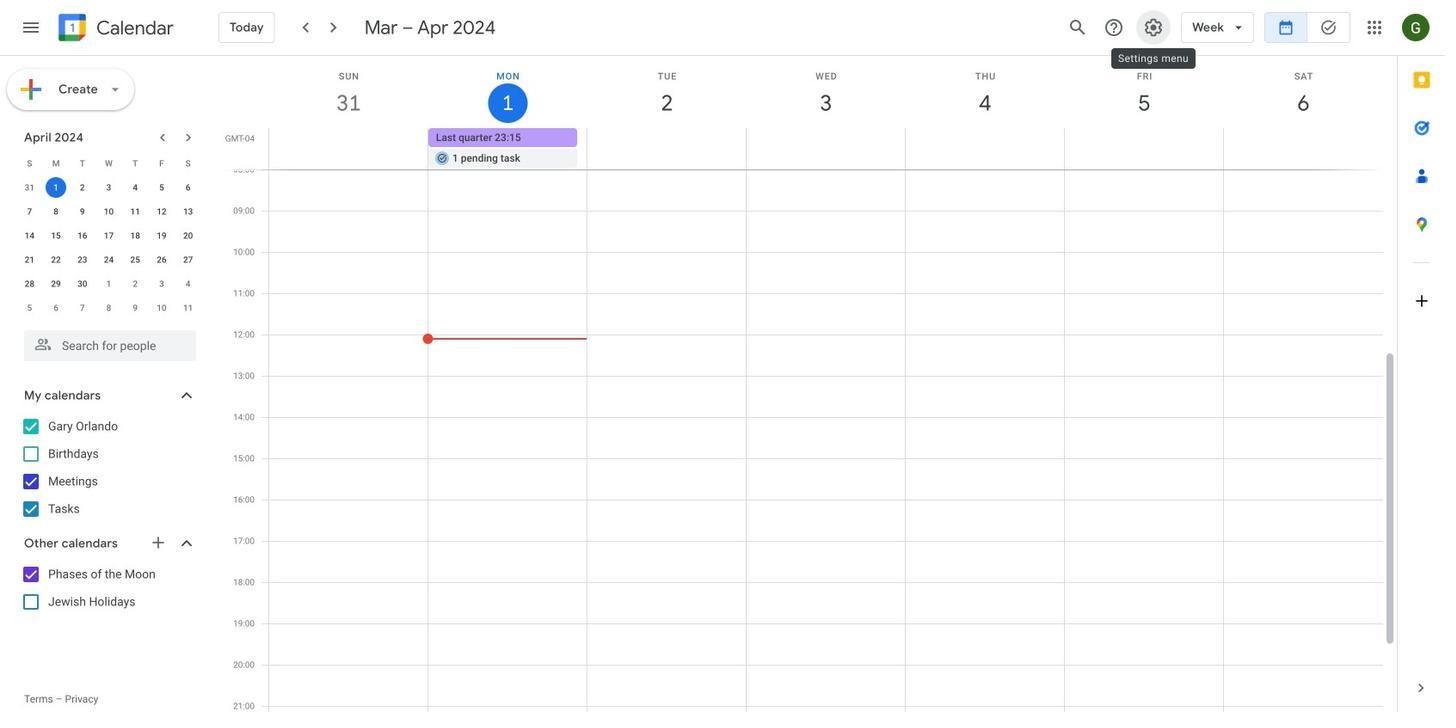 Task type: locate. For each thing, give the bounding box(es) containing it.
None search field
[[0, 323, 213, 361]]

6 element
[[178, 177, 198, 198]]

cell inside april 2024 grid
[[43, 176, 69, 200]]

5 element
[[151, 177, 172, 198]]

2 element
[[72, 177, 93, 198]]

my calendars list
[[3, 413, 213, 523]]

29 element
[[46, 274, 66, 294]]

18 element
[[125, 225, 146, 246]]

may 10 element
[[151, 298, 172, 318]]

cell
[[269, 128, 428, 169], [428, 128, 587, 169], [587, 128, 746, 169], [746, 128, 905, 169], [905, 128, 1064, 169], [1064, 128, 1224, 169], [1224, 128, 1383, 169], [43, 176, 69, 200]]

15 element
[[46, 225, 66, 246]]

24 element
[[98, 249, 119, 270]]

28 element
[[19, 274, 40, 294]]

may 7 element
[[72, 298, 93, 318]]

13 element
[[178, 201, 198, 222]]

7 element
[[19, 201, 40, 222]]

16 element
[[72, 225, 93, 246]]

may 1 element
[[98, 274, 119, 294]]

calendar element
[[55, 10, 174, 48]]

may 3 element
[[151, 274, 172, 294]]

23 element
[[72, 249, 93, 270]]

22 element
[[46, 249, 66, 270]]

17 element
[[98, 225, 119, 246]]

27 element
[[178, 249, 198, 270]]

april 2024 grid
[[16, 151, 201, 320]]

heading
[[93, 18, 174, 38]]

may 2 element
[[125, 274, 146, 294]]

grid
[[220, 56, 1397, 712]]

tab list
[[1398, 56, 1445, 664]]

heading inside calendar element
[[93, 18, 174, 38]]

row group
[[16, 176, 201, 320]]

may 6 element
[[46, 298, 66, 318]]

may 9 element
[[125, 298, 146, 318]]

4 element
[[125, 177, 146, 198]]

row
[[262, 128, 1397, 169], [16, 151, 201, 176], [16, 176, 201, 200], [16, 200, 201, 224], [16, 224, 201, 248], [16, 248, 201, 272], [16, 272, 201, 296], [16, 296, 201, 320]]



Task type: describe. For each thing, give the bounding box(es) containing it.
26 element
[[151, 249, 172, 270]]

may 11 element
[[178, 298, 198, 318]]

14 element
[[19, 225, 40, 246]]

march 31 element
[[19, 177, 40, 198]]

9 element
[[72, 201, 93, 222]]

add other calendars image
[[150, 534, 167, 551]]

19 element
[[151, 225, 172, 246]]

may 4 element
[[178, 274, 198, 294]]

Search for people text field
[[34, 330, 186, 361]]

21 element
[[19, 249, 40, 270]]

may 5 element
[[19, 298, 40, 318]]

20 element
[[178, 225, 198, 246]]

main drawer image
[[21, 17, 41, 38]]

30 element
[[72, 274, 93, 294]]

10 element
[[98, 201, 119, 222]]

may 8 element
[[98, 298, 119, 318]]

other calendars list
[[3, 561, 213, 616]]

11 element
[[125, 201, 146, 222]]

1, today element
[[46, 177, 66, 198]]

25 element
[[125, 249, 146, 270]]

8 element
[[46, 201, 66, 222]]

3 element
[[98, 177, 119, 198]]

settings menu image
[[1143, 17, 1164, 38]]

12 element
[[151, 201, 172, 222]]



Task type: vqa. For each thing, say whether or not it's contained in the screenshot.
May 6 element at the left top of page
yes



